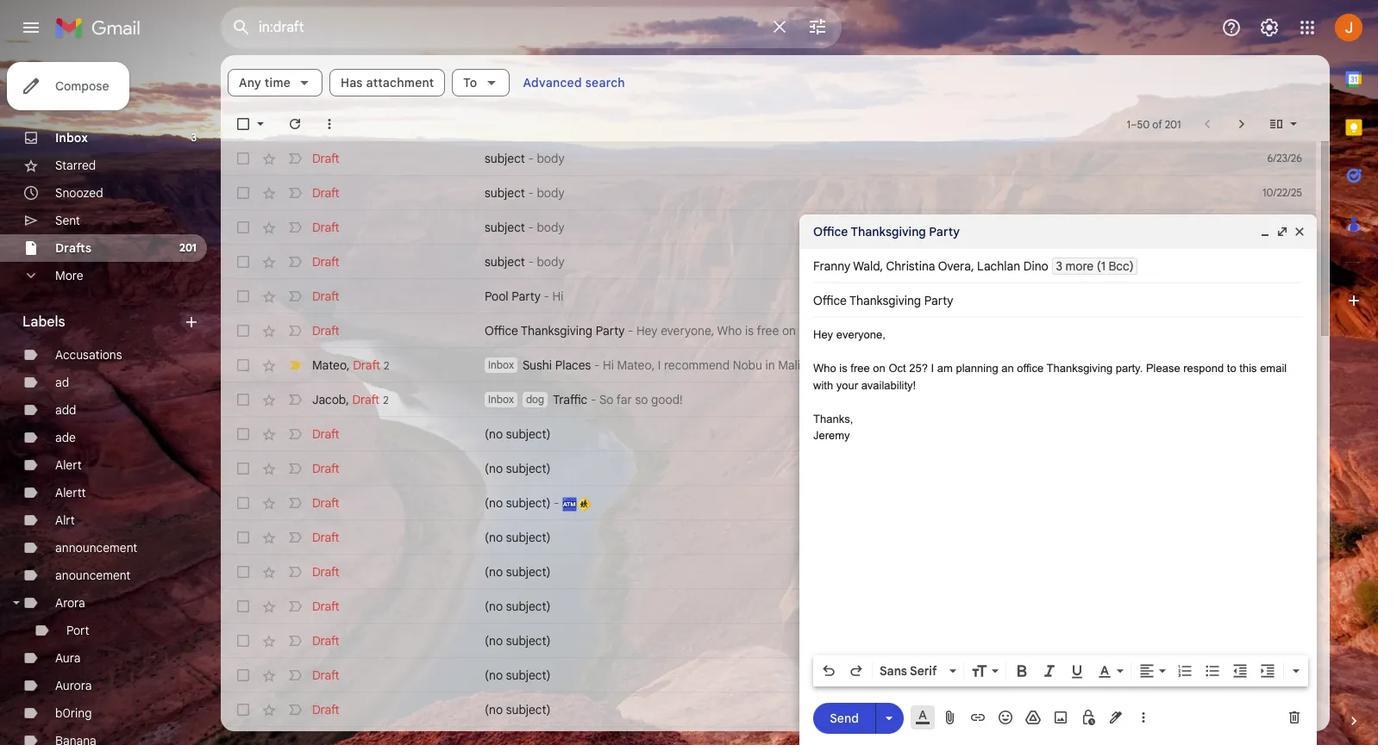 Task type: locate. For each thing, give the bounding box(es) containing it.
office inside "row"
[[937, 323, 968, 339]]

hey inside the message body text box
[[813, 329, 833, 342]]

7 (no from the top
[[485, 634, 503, 649]]

am inside "row"
[[851, 323, 867, 339]]

serif
[[910, 664, 937, 680]]

(no for 6th "row" from the bottom of the page
[[485, 565, 503, 580]]

1 horizontal spatial is
[[839, 362, 848, 375]]

, down the mateo , draft 2
[[346, 392, 349, 407]]

your
[[1264, 323, 1288, 339], [836, 379, 858, 392]]

send
[[830, 711, 859, 727]]

4 (no from the top
[[485, 530, 503, 546]]

(no subject) link for 10th "row" from the top
[[485, 461, 1221, 478]]

, left the 'christina'
[[880, 259, 883, 274]]

hi left "mateo," on the left
[[603, 358, 614, 373]]

italic ‪(⌘i)‬ image
[[1041, 663, 1058, 680]]

1 row from the top
[[221, 141, 1316, 176]]

2 2 from the top
[[383, 394, 389, 407]]

0 vertical spatial inbox
[[55, 130, 88, 146]]

tab list
[[1330, 55, 1378, 684]]

1 horizontal spatial party.
[[1116, 362, 1143, 375]]

0 vertical spatial office
[[937, 323, 968, 339]]

1 horizontal spatial everyone,
[[836, 329, 886, 342]]

1 (no from the top
[[485, 427, 503, 442]]

16 row from the top
[[221, 659, 1316, 693]]

to inside "who is free on oct 25? i am planning an office thanksgiving party. please respond to this email with your availability!"
[[1227, 362, 1236, 375]]

who up nobu
[[717, 323, 742, 339]]

subject - body for 11/16/24
[[485, 220, 565, 235]]

2 subject from the top
[[485, 185, 525, 201]]

2 down the mateo , draft 2
[[383, 394, 389, 407]]

availability! down even at the right of the page
[[861, 379, 916, 392]]

search mail image
[[226, 12, 257, 43]]

indent less ‪(⌘[)‬ image
[[1232, 663, 1249, 680]]

0 horizontal spatial on
[[782, 323, 796, 339]]

draft
[[312, 151, 339, 166], [312, 185, 339, 201], [312, 220, 339, 235], [312, 254, 339, 270], [312, 289, 339, 304], [312, 323, 339, 339], [353, 357, 380, 373], [352, 392, 380, 407], [312, 427, 339, 442], [312, 461, 339, 477], [312, 496, 339, 511], [312, 530, 339, 546], [312, 565, 339, 580], [312, 599, 339, 615], [312, 634, 339, 649], [312, 668, 339, 684], [312, 703, 339, 718]]

25? inside "row"
[[822, 323, 841, 339]]

cell for seventh "row" from the bottom of the page
[[1254, 530, 1316, 547]]

7 row from the top
[[221, 348, 1316, 383]]

Message Body text field
[[813, 327, 1303, 651]]

1 vertical spatial 14
[[1292, 669, 1302, 682]]

0 horizontal spatial with
[[813, 379, 833, 392]]

inbox up starred
[[55, 130, 88, 146]]

2 inside the mateo , draft 2
[[384, 359, 389, 372]]

insert link ‪(⌘k)‬ image
[[969, 710, 987, 727]]

0 vertical spatial email
[[1205, 323, 1234, 339]]

hey inside "row"
[[636, 323, 658, 339]]

1 vertical spatial with
[[813, 379, 833, 392]]

0 horizontal spatial hey
[[636, 323, 658, 339]]

1 horizontal spatial party
[[596, 323, 625, 339]]

places
[[555, 358, 591, 373]]

, left lachlan
[[971, 259, 974, 274]]

2 cell from the top
[[1254, 288, 1316, 305]]

subject)
[[506, 427, 551, 442], [506, 461, 551, 477], [506, 496, 551, 511], [506, 530, 551, 546], [506, 565, 551, 580], [506, 599, 551, 615], [506, 634, 551, 649], [506, 668, 551, 684], [506, 703, 551, 718]]

0 horizontal spatial an
[[920, 323, 934, 339]]

your down might
[[836, 379, 858, 392]]

body
[[537, 151, 565, 166], [537, 185, 565, 201], [537, 220, 565, 235], [537, 254, 565, 270]]

thanksgiving right lol!
[[1047, 362, 1113, 375]]

discard draft ‪(⌘⇧d)‬ image
[[1286, 710, 1303, 727]]

advanced search options image
[[800, 9, 835, 44]]

(no for fifth "row" from the bottom of the page
[[485, 599, 503, 615]]

everyone, up might
[[836, 329, 886, 342]]

on left run
[[873, 362, 886, 375]]

wald
[[853, 259, 880, 274]]

to button
[[452, 69, 509, 97]]

2 14 from the top
[[1292, 669, 1302, 682]]

3 cell from the top
[[1254, 323, 1316, 340]]

1 horizontal spatial who
[[813, 362, 836, 375]]

inbox left 'dog'
[[488, 393, 514, 406]]

14 down more formatting options icon
[[1292, 704, 1302, 717]]

1 subject from the top
[[485, 151, 525, 166]]

8 (no subject) link from the top
[[485, 702, 1221, 719]]

inbox inside labels navigation
[[55, 130, 88, 146]]

this inside "who is free on oct 25? i am planning an office thanksgiving party. please respond to this email with your availability!"
[[1240, 362, 1257, 375]]

1 vertical spatial sep
[[1271, 669, 1290, 682]]

(no subject) for 9th "row" from the top of the page
[[485, 427, 551, 442]]

0 vertical spatial 2
[[384, 359, 389, 372]]

9 (no subject) from the top
[[485, 703, 551, 718]]

1 sep 14 from the top
[[1271, 635, 1302, 648]]

2 vertical spatial inbox
[[488, 393, 514, 406]]

oct up malibu.
[[799, 323, 819, 339]]

cell for 10th "row" from the top
[[1254, 461, 1316, 478]]

201 inside 'main content'
[[1165, 118, 1181, 131]]

14 up more formatting options icon
[[1292, 635, 1302, 648]]

1 vertical spatial am
[[937, 362, 953, 375]]

than
[[1354, 323, 1378, 339]]

0 horizontal spatial email
[[1205, 323, 1234, 339]]

with inside "row"
[[1237, 323, 1260, 339]]

is up nobu
[[745, 323, 754, 339]]

8 cell from the top
[[1254, 530, 1316, 547]]

5 (no subject) from the top
[[485, 565, 551, 580]]

an inside "who is free on oct 25? i am planning an office thanksgiving party. please respond to this email with your availability!"
[[1001, 362, 1014, 375]]

0 horizontal spatial your
[[836, 379, 858, 392]]

7 subject) from the top
[[506, 634, 551, 649]]

planning up even at the right of the page
[[871, 323, 917, 339]]

free left even at the right of the page
[[851, 362, 870, 375]]

malibu.
[[778, 358, 817, 373]]

alrt
[[55, 513, 75, 529]]

1 vertical spatial office
[[1017, 362, 1044, 375]]

6 (no subject) link from the top
[[485, 633, 1221, 650]]

14 right indent more ‪(⌘])‬ image on the bottom of the page
[[1292, 669, 1302, 682]]

3 sep 14 from the top
[[1271, 704, 1302, 717]]

office inside dialog
[[813, 224, 848, 240]]

1 vertical spatial party.
[[1116, 362, 1143, 375]]

1 vertical spatial please
[[1146, 362, 1180, 375]]

4 (no subject) link from the top
[[485, 564, 1221, 581]]

everyone, up "recommend"
[[661, 323, 714, 339]]

0 horizontal spatial is
[[745, 323, 754, 339]]

0 vertical spatial office
[[813, 224, 848, 240]]

jacob
[[312, 392, 346, 407]]

sep 14
[[1271, 635, 1302, 648], [1271, 669, 1302, 682], [1271, 704, 1302, 717]]

cell
[[1254, 254, 1316, 271], [1254, 288, 1316, 305], [1254, 323, 1316, 340], [1254, 392, 1316, 409], [1254, 426, 1316, 443], [1254, 461, 1316, 478], [1254, 495, 1316, 512], [1254, 530, 1316, 547], [1254, 564, 1316, 581], [1254, 599, 1316, 616]]

with
[[1237, 323, 1260, 339], [813, 379, 833, 392]]

0 vertical spatial availability!
[[1291, 323, 1351, 339]]

9 (no from the top
[[485, 703, 503, 718]]

0 horizontal spatial please
[[1080, 323, 1117, 339]]

cell for 15th "row" from the bottom of the page
[[1254, 254, 1316, 271]]

0 vertical spatial is
[[745, 323, 754, 339]]

25?
[[822, 323, 841, 339], [909, 362, 928, 375]]

snoozed
[[55, 185, 103, 201]]

sep 14 down more formatting options icon
[[1271, 704, 1302, 717]]

None checkbox
[[235, 116, 252, 133], [235, 185, 252, 202], [235, 288, 252, 305], [235, 357, 252, 374], [235, 426, 252, 443], [235, 461, 252, 478], [235, 495, 252, 512], [235, 530, 252, 547], [235, 633, 252, 650], [235, 667, 252, 685], [235, 116, 252, 133], [235, 185, 252, 202], [235, 288, 252, 305], [235, 357, 252, 374], [235, 426, 252, 443], [235, 461, 252, 478], [235, 495, 252, 512], [235, 530, 252, 547], [235, 633, 252, 650], [235, 667, 252, 685]]

hey up you at right
[[813, 329, 833, 342]]

party inside dialog
[[929, 224, 960, 240]]

13 row from the top
[[221, 555, 1316, 590]]

sep
[[1271, 635, 1290, 648], [1271, 669, 1290, 682], [1271, 704, 1290, 717]]

(no subject) for fourth "row" from the bottom
[[485, 634, 551, 649]]

subject) for fourth "row" from the bottom
[[506, 634, 551, 649]]

1 horizontal spatial please
[[1146, 362, 1180, 375]]

sans serif option
[[876, 663, 946, 680]]

inbox left sushi at the left of page
[[488, 359, 514, 372]]

i right "mateo," on the left
[[658, 358, 661, 373]]

None checkbox
[[235, 150, 252, 167], [235, 219, 252, 236], [235, 254, 252, 271], [235, 323, 252, 340], [235, 392, 252, 409], [235, 564, 252, 581], [235, 599, 252, 616], [235, 702, 252, 719], [235, 150, 252, 167], [235, 219, 252, 236], [235, 254, 252, 271], [235, 323, 252, 340], [235, 392, 252, 409], [235, 564, 252, 581], [235, 599, 252, 616], [235, 702, 252, 719]]

row
[[221, 141, 1316, 176], [221, 176, 1316, 210], [221, 210, 1316, 245], [221, 245, 1316, 279], [221, 279, 1316, 314], [221, 314, 1378, 348], [221, 348, 1316, 383], [221, 383, 1316, 417], [221, 417, 1316, 452], [221, 452, 1316, 486], [221, 486, 1316, 521], [221, 521, 1316, 555], [221, 555, 1316, 590], [221, 590, 1316, 624], [221, 624, 1316, 659], [221, 659, 1316, 693], [221, 693, 1316, 728], [221, 728, 1316, 746]]

jeremy
[[813, 429, 850, 442]]

2 body from the top
[[537, 185, 565, 201]]

4 row from the top
[[221, 245, 1316, 279]]

3 subject) from the top
[[506, 496, 551, 511]]

am up might
[[851, 323, 867, 339]]

please inside "row"
[[1080, 323, 1117, 339]]

2 vertical spatial 14
[[1292, 704, 1302, 717]]

sent link
[[55, 213, 80, 229]]

5 (no subject) link from the top
[[485, 599, 1221, 616]]

(no subject) for 8th "row" from the bottom of the page
[[485, 496, 551, 511]]

(no subject) link for 6th "row" from the bottom of the page
[[485, 564, 1221, 581]]

i right run
[[931, 362, 934, 375]]

on
[[782, 323, 796, 339], [873, 362, 886, 375]]

subject) for 8th "row" from the bottom of the page
[[506, 496, 551, 511]]

7 (no subject) from the top
[[485, 634, 551, 649]]

25? up you at right
[[822, 323, 841, 339]]

pop out image
[[1275, 225, 1289, 239]]

2 vertical spatial sep 14
[[1271, 704, 1302, 717]]

(no subject) link for fourth "row" from the bottom
[[485, 633, 1221, 650]]

0 horizontal spatial 3
[[191, 131, 197, 144]]

pool party - hi
[[485, 289, 564, 304]]

this inside "row"
[[1182, 323, 1202, 339]]

1 vertical spatial free
[[851, 362, 870, 375]]

17 row from the top
[[221, 693, 1316, 728]]

-
[[528, 151, 534, 166], [528, 185, 534, 201], [528, 220, 534, 235], [528, 254, 534, 270], [544, 289, 549, 304], [628, 323, 633, 339], [594, 358, 600, 373], [591, 392, 596, 408], [551, 496, 562, 511]]

1 vertical spatial 3
[[1056, 259, 1062, 274]]

0 vertical spatial sep
[[1271, 635, 1290, 648]]

2 horizontal spatial party
[[929, 224, 960, 240]]

subject) for third "row" from the bottom of the page
[[506, 668, 551, 684]]

subject for 10/22/25
[[485, 185, 525, 201]]

office for office thanksgiving party
[[813, 224, 848, 240]]

3 (no from the top
[[485, 496, 503, 511]]

1 vertical spatial 201
[[179, 241, 197, 254]]

7 (no subject) link from the top
[[485, 667, 1221, 685]]

planning right into
[[956, 362, 998, 375]]

1 vertical spatial hi
[[603, 358, 614, 373]]

0 vertical spatial party
[[929, 224, 960, 240]]

on up malibu.
[[782, 323, 796, 339]]

draft for first "row" from the top
[[312, 151, 339, 166]]

0 vertical spatial party.
[[1046, 323, 1077, 339]]

mateo
[[312, 357, 347, 373]]

availability! up 4
[[1291, 323, 1351, 339]]

1 sep from the top
[[1271, 635, 1290, 648]]

1 vertical spatial this
[[1240, 362, 1257, 375]]

1 horizontal spatial 25?
[[909, 362, 928, 375]]

3 subject from the top
[[485, 220, 525, 235]]

oct left 4
[[1276, 359, 1294, 372]]

4 (no subject) from the top
[[485, 530, 551, 546]]

0 horizontal spatial 25?
[[822, 323, 841, 339]]

free up in
[[757, 323, 779, 339]]

6 (no from the top
[[485, 599, 503, 615]]

2 (no subject) link from the top
[[485, 461, 1221, 478]]

0 horizontal spatial 201
[[179, 241, 197, 254]]

1 (no subject) from the top
[[485, 427, 551, 442]]

availability!
[[1291, 323, 1351, 339], [861, 379, 916, 392]]

4 subject) from the top
[[506, 530, 551, 546]]

2 (no from the top
[[485, 461, 503, 477]]

1 horizontal spatial oct
[[889, 362, 906, 375]]

1 body from the top
[[537, 151, 565, 166]]

sep up indent more ‪(⌘])‬ image on the bottom of the page
[[1271, 635, 1290, 648]]

3 body from the top
[[537, 220, 565, 235]]

toggle split pane mode image
[[1268, 116, 1285, 133]]

201 inside labels navigation
[[179, 241, 197, 254]]

5 (no from the top
[[485, 565, 503, 580]]

your inside "row"
[[1264, 323, 1288, 339]]

announcement link
[[55, 541, 137, 556]]

Search mail text field
[[259, 19, 759, 36]]

5 subject) from the top
[[506, 565, 551, 580]]

respond down bcc)
[[1120, 323, 1165, 339]]

row containing mateo
[[221, 348, 1316, 383]]

3 inside office thanksgiving party dialog
[[1056, 259, 1062, 274]]

9 subject) from the top
[[506, 703, 551, 718]]

lachlan
[[977, 259, 1020, 274]]

1 vertical spatial your
[[836, 379, 858, 392]]

3 subject - body from the top
[[485, 220, 565, 235]]

5 row from the top
[[221, 279, 1316, 314]]

compose button
[[7, 62, 130, 110]]

1 vertical spatial is
[[839, 362, 848, 375]]

party right pool
[[512, 289, 541, 304]]

6 cell from the top
[[1254, 461, 1316, 478]]

1 horizontal spatial availability!
[[1291, 323, 1351, 339]]

1 vertical spatial planning
[[956, 362, 998, 375]]

office down pool
[[485, 323, 518, 339]]

201
[[1165, 118, 1181, 131], [179, 241, 197, 254]]

6 row from the top
[[221, 314, 1378, 348]]

1 vertical spatial inbox
[[488, 359, 514, 372]]

so
[[635, 392, 648, 408]]

10 cell from the top
[[1254, 599, 1316, 616]]

am inside "who is free on oct 25? i am planning an office thanksgiving party. please respond to this email with your availability!"
[[937, 362, 953, 375]]

1 horizontal spatial hey
[[813, 329, 833, 342]]

respond left the oct 4
[[1183, 362, 1224, 375]]

1 vertical spatial to
[[1227, 362, 1236, 375]]

b0ring link
[[55, 706, 92, 722]]

2 sep from the top
[[1271, 669, 1290, 682]]

search
[[585, 75, 625, 91]]

(no subject) for seventh "row" from the bottom of the page
[[485, 530, 551, 546]]

0 vertical spatial on
[[782, 323, 796, 339]]

draft for 5th "row" from the top
[[312, 289, 339, 304]]

your up the oct 4
[[1264, 323, 1288, 339]]

attachment
[[366, 75, 434, 91]]

0 vertical spatial an
[[920, 323, 934, 339]]

1 subject - body from the top
[[485, 151, 565, 166]]

refresh image
[[286, 116, 304, 133]]

11/16/24
[[1267, 221, 1302, 234]]

2 sep 14 from the top
[[1271, 669, 1302, 682]]

(no subject) for second "row" from the bottom
[[485, 703, 551, 718]]

email inside "row"
[[1205, 323, 1234, 339]]

availability! inside "row"
[[1291, 323, 1351, 339]]

0 horizontal spatial free
[[757, 323, 779, 339]]

draft for second "row" from the bottom
[[312, 703, 339, 718]]

aura
[[55, 651, 81, 667]]

1 vertical spatial who
[[813, 362, 836, 375]]

i inside "who is free on oct 25? i am planning an office thanksgiving party. please respond to this email with your availability!"
[[931, 362, 934, 375]]

0 vertical spatial with
[[1237, 323, 1260, 339]]

2 vertical spatial party
[[596, 323, 625, 339]]

3 row from the top
[[221, 210, 1316, 245]]

bold ‪(⌘b)‬ image
[[1013, 663, 1031, 680]]

2 (no subject) from the top
[[485, 461, 551, 477]]

support image
[[1221, 17, 1242, 38]]

3 14 from the top
[[1292, 704, 1302, 717]]

(no
[[485, 427, 503, 442], [485, 461, 503, 477], [485, 496, 503, 511], [485, 530, 503, 546], [485, 565, 503, 580], [485, 599, 503, 615], [485, 634, 503, 649], [485, 668, 503, 684], [485, 703, 503, 718]]

minimize image
[[1258, 225, 1272, 239]]

11 row from the top
[[221, 486, 1316, 521]]

main content
[[221, 55, 1378, 746]]

1 horizontal spatial respond
[[1183, 362, 1224, 375]]

add
[[55, 403, 76, 418]]

1 horizontal spatial am
[[937, 362, 953, 375]]

on inside "who is free on oct 25? i am planning an office thanksgiving party. please respond to this email with your availability!"
[[873, 362, 886, 375]]

1 vertical spatial party
[[512, 289, 541, 304]]

1 vertical spatial on
[[873, 362, 886, 375]]

is down the hey everyone,
[[839, 362, 848, 375]]

None search field
[[221, 7, 842, 48]]

who left might
[[813, 362, 836, 375]]

subject - body
[[485, 151, 565, 166], [485, 185, 565, 201], [485, 220, 565, 235], [485, 254, 565, 270]]

1 subject) from the top
[[506, 427, 551, 442]]

0 horizontal spatial planning
[[871, 323, 917, 339]]

0 horizontal spatial everyone,
[[661, 323, 714, 339]]

0 vertical spatial planning
[[871, 323, 917, 339]]

send button
[[813, 703, 875, 734]]

draft for 9th "row" from the top of the page
[[312, 427, 339, 442]]

party. inside "row"
[[1046, 323, 1077, 339]]

mateo,
[[617, 358, 655, 373]]

draft for fourth "row" from the bottom
[[312, 634, 339, 649]]

0 horizontal spatial respond
[[1120, 323, 1165, 339]]

office up franny
[[813, 224, 848, 240]]

2 for jacob
[[383, 394, 389, 407]]

1 vertical spatial 2
[[383, 394, 389, 407]]

main menu image
[[21, 17, 41, 38]]

party for office thanksgiving party
[[929, 224, 960, 240]]

accusations link
[[55, 348, 122, 363]]

5 cell from the top
[[1254, 426, 1316, 443]]

1 vertical spatial email
[[1260, 362, 1287, 375]]

thanksgiving
[[851, 224, 926, 240], [521, 323, 593, 339], [971, 323, 1043, 339], [1047, 362, 1113, 375]]

0 vertical spatial please
[[1080, 323, 1117, 339]]

1 horizontal spatial email
[[1260, 362, 1287, 375]]

has attachment
[[341, 75, 434, 91]]

(no for second "row" from the bottom
[[485, 703, 503, 718]]

(no subject) for 10th "row" from the top
[[485, 461, 551, 477]]

cell for "row" containing jacob
[[1254, 392, 1316, 409]]

office right "celebrity"
[[1017, 362, 1044, 375]]

bulleted list ‪(⌘⇧8)‬ image
[[1204, 663, 1221, 680]]

cell for 5th "row" from the top
[[1254, 288, 1316, 305]]

8 row from the top
[[221, 383, 1316, 417]]

hey
[[636, 323, 658, 339], [813, 329, 833, 342]]

1 horizontal spatial an
[[1001, 362, 1014, 375]]

office up a
[[937, 323, 968, 339]]

draft for third "row" from the bottom of the page
[[312, 668, 339, 684]]

2 subject) from the top
[[506, 461, 551, 477]]

draft for 17th "row" from the bottom of the page
[[312, 185, 339, 201]]

1 horizontal spatial i
[[844, 323, 848, 339]]

more send options image
[[881, 710, 898, 727]]

email
[[1205, 323, 1234, 339], [1260, 362, 1287, 375]]

sep down indent more ‪(⌘])‬ image on the bottom of the page
[[1271, 704, 1290, 717]]

1 horizontal spatial on
[[873, 362, 886, 375]]

8 subject) from the top
[[506, 668, 551, 684]]

1 horizontal spatial free
[[851, 362, 870, 375]]

draft for 15th "row" from the bottom of the page
[[312, 254, 339, 270]]

4 subject - body from the top
[[485, 254, 565, 270]]

sep right indent less ‪(⌘[)‬ 'image'
[[1271, 669, 1290, 682]]

to
[[463, 75, 477, 91]]

subject
[[485, 151, 525, 166], [485, 185, 525, 201], [485, 220, 525, 235], [485, 254, 525, 270]]

oct right might
[[889, 362, 906, 375]]

0 horizontal spatial office
[[485, 323, 518, 339]]

(1
[[1097, 259, 1106, 274]]

sep 14 up the discard draft ‪(⌘⇧d)‬ image
[[1271, 669, 1302, 682]]

0 vertical spatial 3
[[191, 131, 197, 144]]

sep 14 up more formatting options icon
[[1271, 635, 1302, 648]]

on inside "row"
[[782, 323, 796, 339]]

0 vertical spatial hi
[[552, 289, 564, 304]]

25? right even at the right of the page
[[909, 362, 928, 375]]

1 cell from the top
[[1254, 254, 1316, 271]]

2 horizontal spatial oct
[[1276, 359, 1294, 372]]

1 horizontal spatial your
[[1264, 323, 1288, 339]]

1 vertical spatial sep 14
[[1271, 669, 1302, 682]]

sep 14 for fourth "row" from the bottom
[[1271, 635, 1302, 648]]

i
[[844, 323, 848, 339], [658, 358, 661, 373], [931, 362, 934, 375]]

free
[[757, 323, 779, 339], [851, 362, 870, 375]]

1 2 from the top
[[384, 359, 389, 372]]

0 vertical spatial this
[[1182, 323, 1202, 339]]

who is free on oct 25? i am planning an office thanksgiving party. please respond to this email with your availability!
[[813, 362, 1287, 392]]

2 subject - body from the top
[[485, 185, 565, 201]]

0 vertical spatial who
[[717, 323, 742, 339]]

i up might
[[844, 323, 848, 339]]

(no for seventh "row" from the bottom of the page
[[485, 530, 503, 546]]

1 horizontal spatial 201
[[1165, 118, 1181, 131]]

party up "mateo," on the left
[[596, 323, 625, 339]]

office inside "row"
[[485, 323, 518, 339]]

7 cell from the top
[[1254, 495, 1316, 512]]

6 (no subject) from the top
[[485, 599, 551, 615]]

0 vertical spatial sep 14
[[1271, 635, 1302, 648]]

thanksgiving inside "who is free on oct 25? i am planning an office thanksgiving party. please respond to this email with your availability!"
[[1047, 362, 1113, 375]]

draft for 10th "row" from the top
[[312, 461, 339, 477]]

thanksgiving up lol!
[[971, 323, 1043, 339]]

6 subject) from the top
[[506, 599, 551, 615]]

i for lol!
[[658, 358, 661, 373]]

,
[[880, 259, 883, 274], [971, 259, 974, 274], [347, 357, 350, 373], [346, 392, 349, 407]]

4 cell from the top
[[1254, 392, 1316, 409]]

0 horizontal spatial this
[[1182, 323, 1202, 339]]

to
[[1168, 323, 1179, 339], [1227, 362, 1236, 375]]

am right run
[[937, 362, 953, 375]]

0 horizontal spatial office
[[937, 323, 968, 339]]

0 horizontal spatial party.
[[1046, 323, 1077, 339]]

1 horizontal spatial office
[[813, 224, 848, 240]]

party up the "overa"
[[929, 224, 960, 240]]

9 cell from the top
[[1254, 564, 1316, 581]]

2 up jacob , draft 2
[[384, 359, 389, 372]]

1 horizontal spatial to
[[1227, 362, 1236, 375]]

3 (no subject) from the top
[[485, 496, 551, 511]]

0 vertical spatial respond
[[1120, 323, 1165, 339]]

1 (no subject) link from the top
[[485, 426, 1221, 443]]

b0ring
[[55, 706, 92, 722]]

insert photo image
[[1052, 710, 1069, 727]]

3 (no subject) link from the top
[[485, 530, 1221, 547]]

8 (no from the top
[[485, 668, 503, 684]]

office thanksgiving party dialog
[[799, 215, 1317, 746]]

hi right pool
[[552, 289, 564, 304]]

an up into
[[920, 323, 934, 339]]

(no subject) for third "row" from the bottom of the page
[[485, 668, 551, 684]]

14 for fourth "row" from the bottom
[[1292, 635, 1302, 648]]

0 vertical spatial am
[[851, 323, 867, 339]]

(no subject) for fifth "row" from the bottom of the page
[[485, 599, 551, 615]]

party.
[[1046, 323, 1077, 339], [1116, 362, 1143, 375]]

8 (no subject) from the top
[[485, 668, 551, 684]]

2 vertical spatial sep
[[1271, 704, 1290, 717]]

2 inside jacob , draft 2
[[383, 394, 389, 407]]

party for office thanksgiving party - hey everyone, who is free on oct 25? i am planning an office thanksgiving party. please respond to this email with your availability! than
[[596, 323, 625, 339]]

3 inside labels navigation
[[191, 131, 197, 144]]

(no subject)
[[485, 427, 551, 442], [485, 461, 551, 477], [485, 496, 551, 511], [485, 530, 551, 546], [485, 565, 551, 580], [485, 599, 551, 615], [485, 634, 551, 649], [485, 668, 551, 684], [485, 703, 551, 718]]

older image
[[1233, 116, 1250, 133]]

1 14 from the top
[[1292, 635, 1302, 648]]

am
[[851, 323, 867, 339], [937, 362, 953, 375]]

an right a
[[1001, 362, 1014, 375]]

0 vertical spatial free
[[757, 323, 779, 339]]

respond inside "row"
[[1120, 323, 1165, 339]]

cell for 6th "row" from the bottom of the page
[[1254, 564, 1316, 581]]

dino
[[1023, 259, 1049, 274]]

hey up "mateo," on the left
[[636, 323, 658, 339]]

1 vertical spatial 25?
[[909, 362, 928, 375]]

0 vertical spatial your
[[1264, 323, 1288, 339]]

more image
[[321, 116, 338, 133]]

0 horizontal spatial i
[[658, 358, 661, 373]]



Task type: vqa. For each thing, say whether or not it's contained in the screenshot.
art link
no



Task type: describe. For each thing, give the bounding box(es) containing it.
25? inside "who is free on oct 25? i am planning an office thanksgiving party. please respond to this email with your availability!"
[[909, 362, 928, 375]]

pool
[[485, 289, 508, 304]]

add link
[[55, 403, 76, 418]]

accusations
[[55, 348, 122, 363]]

4
[[1296, 359, 1302, 372]]

anouncement
[[55, 568, 131, 584]]

undo ‪(⌘z)‬ image
[[820, 663, 837, 680]]

far
[[616, 392, 632, 408]]

14 for third "row" from the bottom of the page
[[1292, 669, 1302, 682]]

settings image
[[1259, 17, 1280, 38]]

row containing jacob
[[221, 383, 1316, 417]]

might
[[843, 358, 874, 373]]

franny
[[813, 259, 850, 274]]

(no subject) link for fifth "row" from the bottom of the page
[[485, 599, 1221, 616]]

subject - body for 10/22/25
[[485, 185, 565, 201]]

subject) for 6th "row" from the bottom of the page
[[506, 565, 551, 580]]

i for with
[[931, 362, 934, 375]]

subject) for seventh "row" from the bottom of the page
[[506, 530, 551, 546]]

advanced search button
[[516, 67, 632, 98]]

subject for 11/16/24
[[485, 220, 525, 235]]

9 row from the top
[[221, 417, 1316, 452]]

0 horizontal spatial oct
[[799, 323, 819, 339]]

compose
[[55, 78, 109, 94]]

subject) for 10th "row" from the top
[[506, 461, 551, 477]]

anouncement link
[[55, 568, 131, 584]]

6/23/26
[[1267, 152, 1302, 165]]

draft for sixth "row" from the top of the page
[[312, 323, 339, 339]]

who inside "who is free on oct 25? i am planning an office thanksgiving party. please respond to this email with your availability!"
[[813, 362, 836, 375]]

is inside "who is free on oct 25? i am planning an office thanksgiving party. please respond to this email with your availability!"
[[839, 362, 848, 375]]

franny wald , christina overa , lachlan dino 3 more (1 bcc)
[[813, 259, 1134, 274]]

insert files using drive image
[[1025, 710, 1042, 727]]

so
[[599, 392, 614, 408]]

insert emoji ‪(⌘⇧2)‬ image
[[997, 710, 1014, 727]]

(no subject) link for seventh "row" from the bottom of the page
[[485, 530, 1221, 547]]

thanks, jeremy
[[813, 413, 853, 442]]

office inside "who is free on oct 25? i am planning an office thanksgiving party. please respond to this email with your availability!"
[[1017, 362, 1044, 375]]

(no for 8th "row" from the bottom of the page
[[485, 496, 503, 511]]

3 sep from the top
[[1271, 704, 1290, 717]]

dog
[[526, 393, 544, 406]]

4 body from the top
[[537, 254, 565, 270]]

of
[[1152, 118, 1162, 131]]

traffic - so far so good!
[[553, 392, 683, 408]]

main content containing any time
[[221, 55, 1378, 746]]

, up jacob , draft 2
[[347, 357, 350, 373]]

1 50 of 201
[[1127, 118, 1181, 131]]

🚸 image
[[577, 498, 591, 512]]

sushi
[[523, 358, 552, 373]]

more formatting options image
[[1288, 663, 1305, 680]]

body for 10/22/25
[[537, 185, 565, 201]]

cell for sixth "row" from the top of the page
[[1254, 323, 1316, 340]]

any time button
[[228, 69, 323, 97]]

port
[[66, 624, 89, 639]]

sep for third "row" from the bottom of the page
[[1271, 669, 1290, 682]]

office thanksgiving party - hey everyone, who is free on oct 25? i am planning an office thanksgiving party. please respond to this email with your availability! than
[[485, 323, 1378, 339]]

labels navigation
[[0, 55, 221, 746]]

draft for 8th "row" from the bottom of the page
[[312, 496, 339, 511]]

(no subject) link for third "row" from the bottom of the page
[[485, 667, 1221, 685]]

has attachment button
[[330, 69, 445, 97]]

everyone, inside "row"
[[661, 323, 714, 339]]

draft for 6th "row" from the bottom of the page
[[312, 565, 339, 580]]

18 row from the top
[[221, 728, 1316, 746]]

starred link
[[55, 158, 96, 173]]

to inside "row"
[[1168, 323, 1179, 339]]

oct 4
[[1276, 359, 1302, 372]]

traffic
[[553, 392, 588, 408]]

good!
[[651, 392, 683, 408]]

email inside "who is free on oct 25? i am planning an office thanksgiving party. please respond to this email with your availability!"
[[1260, 362, 1287, 375]]

inbox link
[[55, 130, 88, 146]]

(no for 10th "row" from the top
[[485, 461, 503, 477]]

subject) for 9th "row" from the top of the page
[[506, 427, 551, 442]]

celebrity
[[961, 358, 1008, 373]]

formatting options toolbar
[[813, 656, 1308, 687]]

inbox sushi places - hi mateo, i recommend nobu in malibu. you might even run into a celebrity lol!
[[488, 358, 1027, 373]]

office for office thanksgiving party - hey everyone, who is free on oct 25? i am planning an office thanksgiving party. please respond to this email with your availability! than
[[485, 323, 518, 339]]

who inside "row"
[[717, 323, 742, 339]]

has
[[341, 75, 363, 91]]

ad link
[[55, 375, 69, 391]]

toggle confidential mode image
[[1080, 710, 1097, 727]]

sep 14 for third "row" from the bottom of the page
[[1271, 669, 1302, 682]]

ade
[[55, 430, 76, 446]]

overa
[[938, 259, 971, 274]]

port link
[[66, 624, 89, 639]]

subject) for fifth "row" from the bottom of the page
[[506, 599, 551, 615]]

christina
[[886, 259, 935, 274]]

alrt link
[[55, 513, 75, 529]]

any
[[239, 75, 261, 91]]

underline ‪(⌘u)‬ image
[[1069, 664, 1086, 681]]

nobu
[[733, 358, 762, 373]]

body for 11/16/24
[[537, 220, 565, 235]]

insert signature image
[[1107, 710, 1125, 727]]

run
[[906, 358, 924, 373]]

snoozed link
[[55, 185, 103, 201]]

more
[[1066, 259, 1094, 274]]

drafts link
[[55, 241, 92, 256]]

subject - body for 6/23/26
[[485, 151, 565, 166]]

more
[[55, 268, 83, 284]]

more button
[[0, 262, 207, 290]]

0 horizontal spatial hi
[[552, 289, 564, 304]]

thanksgiving up "places"
[[521, 323, 593, 339]]

1
[[1127, 118, 1131, 131]]

redo ‪(⌘y)‬ image
[[848, 663, 865, 680]]

sent
[[55, 213, 80, 229]]

planning inside "row"
[[871, 323, 917, 339]]

draft for 16th "row" from the bottom of the page
[[312, 220, 339, 235]]

you
[[820, 358, 840, 373]]

any time
[[239, 75, 291, 91]]

4 subject from the top
[[485, 254, 525, 270]]

cell for 8th "row" from the bottom of the page
[[1254, 495, 1316, 512]]

body for 6/23/26
[[537, 151, 565, 166]]

(no for third "row" from the bottom of the page
[[485, 668, 503, 684]]

free inside "row"
[[757, 323, 779, 339]]

12 row from the top
[[221, 521, 1316, 555]]

recommend
[[664, 358, 730, 373]]

(no for 9th "row" from the top of the page
[[485, 427, 503, 442]]

thanksgiving up wald
[[851, 224, 926, 240]]

everyone, inside the message body text box
[[836, 329, 886, 342]]

availability! inside "who is free on oct 25? i am planning an office thanksgiving party. please respond to this email with your availability!"
[[861, 379, 916, 392]]

more options image
[[1138, 710, 1149, 727]]

office thanksgiving party
[[813, 224, 960, 240]]

an inside "row"
[[920, 323, 934, 339]]

party. inside "who is free on oct 25? i am planning an office thanksgiving party. please respond to this email with your availability!"
[[1116, 362, 1143, 375]]

alert link
[[55, 458, 82, 473]]

drafts
[[55, 241, 92, 256]]

close image
[[1293, 225, 1307, 239]]

draft for seventh "row" from the bottom of the page
[[312, 530, 339, 546]]

planning inside "who is free on oct 25? i am planning an office thanksgiving party. please respond to this email with your availability!"
[[956, 362, 998, 375]]

announcement
[[55, 541, 137, 556]]

labels heading
[[22, 314, 183, 331]]

into
[[927, 358, 948, 373]]

50
[[1137, 118, 1150, 131]]

cell for 9th "row" from the top of the page
[[1254, 426, 1316, 443]]

respond inside "who is free on oct 25? i am planning an office thanksgiving party. please respond to this email with your availability!"
[[1183, 362, 1224, 375]]

in
[[765, 358, 775, 373]]

free inside "who is free on oct 25? i am planning an office thanksgiving party. please respond to this email with your availability!"
[[851, 362, 870, 375]]

aurora link
[[55, 679, 92, 694]]

(no for fourth "row" from the bottom
[[485, 634, 503, 649]]

draft for fifth "row" from the bottom of the page
[[312, 599, 339, 615]]

sans
[[880, 664, 907, 680]]

oct inside "who is free on oct 25? i am planning an office thanksgiving party. please respond to this email with your availability!"
[[889, 362, 906, 375]]

your inside "who is free on oct 25? i am planning an office thanksgiving party. please respond to this email with your availability!"
[[836, 379, 858, 392]]

(no subject) for 6th "row" from the bottom of the page
[[485, 565, 551, 580]]

please inside "who is free on oct 25? i am planning an office thanksgiving party. please respond to this email with your availability!"
[[1146, 362, 1180, 375]]

numbered list ‪(⌘⇧7)‬ image
[[1176, 663, 1194, 680]]

aurora
[[55, 679, 92, 694]]

arora link
[[55, 596, 85, 611]]

is inside "row"
[[745, 323, 754, 339]]

1 horizontal spatial hi
[[603, 358, 614, 373]]

advanced
[[523, 75, 582, 91]]

subject) for second "row" from the bottom
[[506, 703, 551, 718]]

indent more ‪(⌘])‬ image
[[1259, 663, 1276, 680]]

(no subject) link for 9th "row" from the top of the page
[[485, 426, 1221, 443]]

starred
[[55, 158, 96, 173]]

labels
[[22, 314, 65, 331]]

bcc)
[[1109, 259, 1134, 274]]

cell for fifth "row" from the bottom of the page
[[1254, 599, 1316, 616]]

even
[[877, 358, 903, 373]]

subject for 6/23/26
[[485, 151, 525, 166]]

with inside "who is free on oct 25? i am planning an office thanksgiving party. please respond to this email with your availability!"
[[813, 379, 833, 392]]

ade link
[[55, 430, 76, 446]]

🏧 image
[[562, 498, 577, 512]]

mateo , draft 2
[[312, 357, 389, 373]]

gmail image
[[55, 10, 149, 45]]

(no subject) link for second "row" from the bottom
[[485, 702, 1221, 719]]

15 row from the top
[[221, 624, 1316, 659]]

2 row from the top
[[221, 176, 1316, 210]]

arora
[[55, 596, 85, 611]]

sep for fourth "row" from the bottom
[[1271, 635, 1290, 648]]

clear search image
[[762, 9, 797, 44]]

Subject field
[[813, 292, 1303, 310]]

thanks,
[[813, 413, 853, 426]]

14 row from the top
[[221, 590, 1316, 624]]

2 for mateo
[[384, 359, 389, 372]]

ad
[[55, 375, 69, 391]]

attach files image
[[942, 710, 959, 727]]

inbox inside inbox sushi places - hi mateo, i recommend nobu in malibu. you might even run into a celebrity lol!
[[488, 359, 514, 372]]

10/22/25
[[1263, 186, 1302, 199]]

0 horizontal spatial party
[[512, 289, 541, 304]]

aura link
[[55, 651, 81, 667]]

10 row from the top
[[221, 452, 1316, 486]]

alertt
[[55, 486, 86, 501]]

time
[[265, 75, 291, 91]]

advanced search
[[523, 75, 625, 91]]



